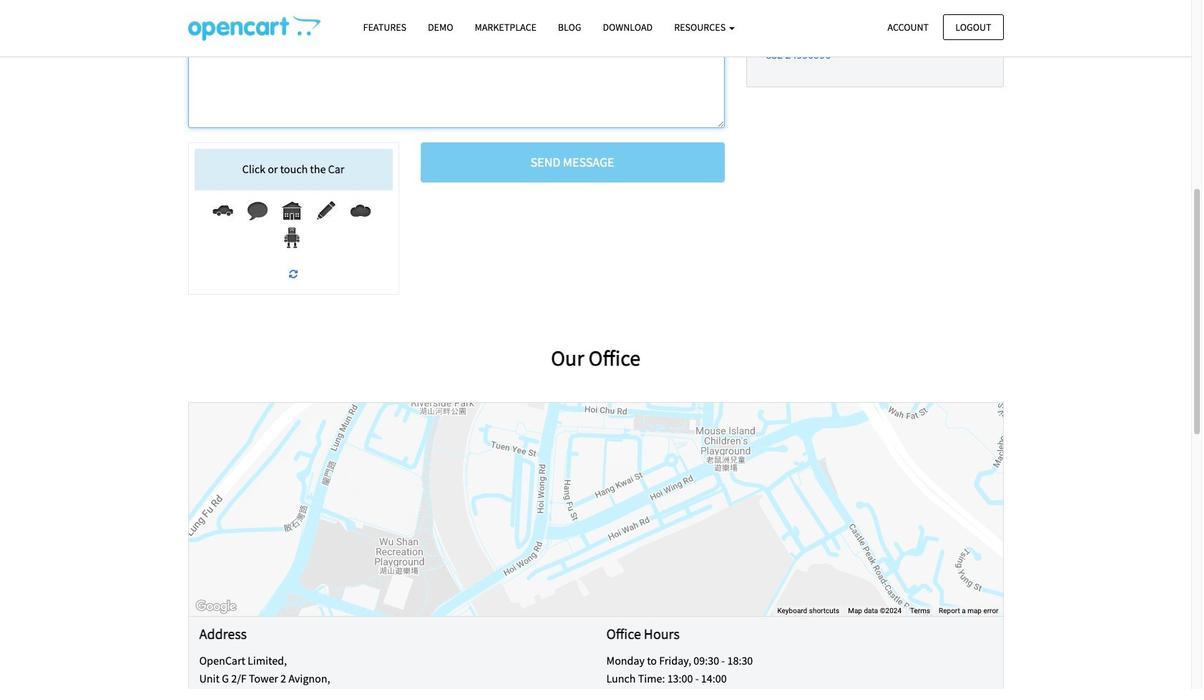 Task type: describe. For each thing, give the bounding box(es) containing it.
map region
[[189, 403, 1003, 616]]



Task type: vqa. For each thing, say whether or not it's contained in the screenshot.
Opencart extensions image on the top left
no



Task type: locate. For each thing, give the bounding box(es) containing it.
refresh image
[[289, 269, 298, 279]]

opencart - contact image
[[188, 15, 320, 41]]

None text field
[[188, 0, 725, 128]]

google image
[[192, 597, 239, 616]]



